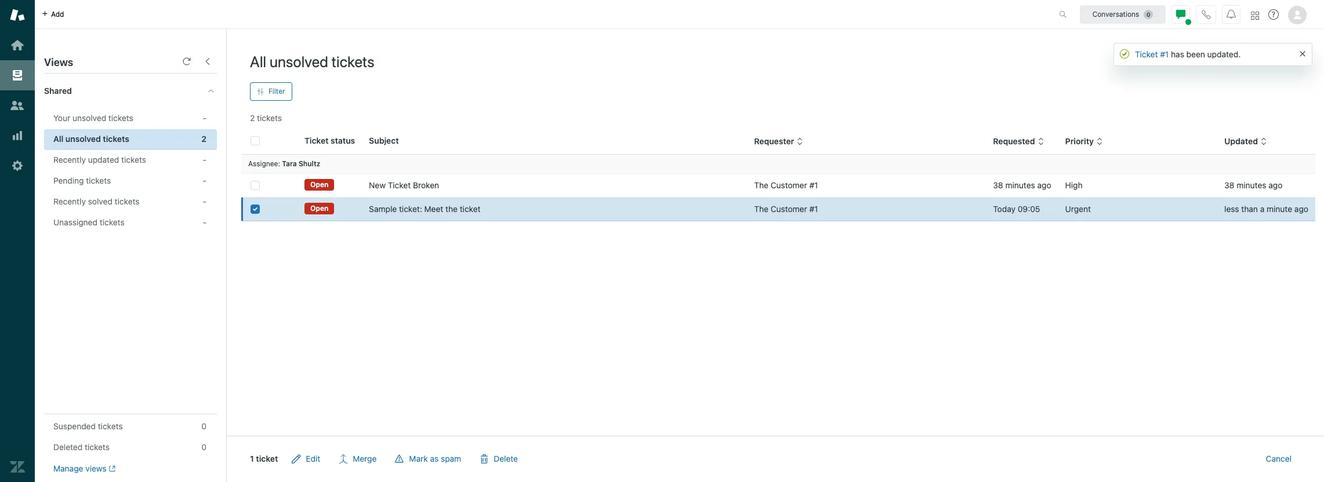 Task type: describe. For each thing, give the bounding box(es) containing it.
the
[[445, 204, 458, 214]]

assignee: tara shultz
[[248, 159, 320, 168]]

2 horizontal spatial ago
[[1294, 204, 1308, 214]]

high
[[1065, 180, 1083, 190]]

admin image
[[10, 158, 25, 173]]

manage views link
[[53, 464, 115, 474]]

unassigned tickets
[[53, 217, 124, 227]]

the customer #1 for 38 minutes ago
[[754, 180, 818, 190]]

shared button
[[35, 74, 195, 108]]

× button
[[1299, 46, 1306, 59]]

requester
[[754, 136, 794, 146]]

0 vertical spatial all
[[250, 53, 266, 70]]

updated button
[[1224, 136, 1267, 147]]

status
[[331, 136, 355, 146]]

merge
[[353, 454, 377, 464]]

- for recently updated tickets
[[203, 155, 206, 165]]

0 vertical spatial all unsolved tickets
[[250, 53, 374, 70]]

as
[[430, 454, 439, 464]]

- for unassigned tickets
[[203, 217, 206, 227]]

new
[[369, 180, 386, 190]]

priority
[[1065, 136, 1094, 146]]

solved
[[88, 197, 112, 206]]

priority button
[[1065, 136, 1103, 147]]

updated
[[1224, 136, 1258, 146]]

recently for recently solved tickets
[[53, 197, 86, 206]]

- for your unsolved tickets
[[203, 113, 206, 123]]

requested button
[[993, 136, 1044, 147]]

customers image
[[10, 98, 25, 113]]

recently updated tickets
[[53, 155, 146, 165]]

0 for deleted tickets
[[201, 443, 206, 452]]

1 horizontal spatial ticket
[[460, 204, 481, 214]]

manage views
[[53, 464, 106, 474]]

mark
[[409, 454, 428, 464]]

suspended tickets
[[53, 422, 123, 432]]

the for 38
[[754, 180, 768, 190]]

updated
[[88, 155, 119, 165]]

edit button
[[283, 448, 330, 471]]

edit
[[306, 454, 320, 464]]

merge button
[[330, 448, 386, 471]]

filter
[[269, 87, 285, 96]]

ticket:
[[399, 204, 422, 214]]

shared heading
[[35, 74, 226, 108]]

customer for today 09:05
[[771, 204, 807, 214]]

mark as spam button
[[386, 448, 470, 471]]

broken
[[413, 180, 439, 190]]

- for recently solved tickets
[[203, 197, 206, 206]]

ticket status
[[304, 136, 355, 146]]

minute
[[1267, 204, 1292, 214]]

add button
[[35, 0, 71, 28]]

filter button
[[250, 82, 292, 101]]

delete
[[494, 454, 518, 464]]

cancel
[[1266, 454, 1292, 464]]

recently for recently updated tickets
[[53, 155, 86, 165]]

the for today
[[754, 204, 768, 214]]

been
[[1186, 49, 1205, 59]]

#1 for today 09:05
[[809, 204, 818, 214]]

urgent
[[1065, 204, 1091, 214]]

customer for 38 minutes ago
[[771, 180, 807, 190]]

conversations
[[1093, 10, 1139, 18]]

row containing sample ticket: meet the ticket
[[241, 197, 1315, 221]]

the customer #1 for today 09:05
[[754, 204, 818, 214]]

ticket ‭#1‬ link
[[1135, 49, 1169, 59]]

deleted tickets
[[53, 443, 110, 452]]

shared
[[44, 86, 72, 96]]

open for sample ticket: meet the ticket
[[310, 204, 328, 213]]

unsolved for -
[[72, 113, 106, 123]]

collapse views pane image
[[203, 57, 212, 66]]

sample
[[369, 204, 397, 214]]

- for pending tickets
[[203, 176, 206, 186]]

manage
[[53, 464, 83, 474]]

today 09:05
[[993, 204, 1040, 214]]

2 vertical spatial ticket
[[388, 180, 411, 190]]

subject
[[369, 136, 399, 146]]

1 vertical spatial ticket
[[256, 454, 278, 464]]



Task type: locate. For each thing, give the bounding box(es) containing it.
1 open from the top
[[310, 181, 328, 189]]

all unsolved tickets down your unsolved tickets
[[53, 134, 129, 144]]

0 vertical spatial ticket
[[460, 204, 481, 214]]

sample ticket: meet the ticket link
[[369, 204, 481, 215]]

0 horizontal spatial 38 minutes ago
[[993, 180, 1051, 190]]

updated.
[[1207, 49, 1241, 59]]

the customer #1
[[754, 180, 818, 190], [754, 204, 818, 214]]

0 vertical spatial #1
[[809, 180, 818, 190]]

reporting image
[[10, 128, 25, 143]]

1 ticket
[[250, 454, 278, 464]]

recently solved tickets
[[53, 197, 140, 206]]

1 horizontal spatial minutes
[[1237, 180, 1266, 190]]

1
[[250, 454, 254, 464]]

2 the customer #1 from the top
[[754, 204, 818, 214]]

main element
[[0, 0, 35, 483]]

assignee:
[[248, 159, 280, 168]]

all unsolved tickets up filter
[[250, 53, 374, 70]]

1 horizontal spatial ago
[[1269, 180, 1283, 190]]

recently down the pending
[[53, 197, 86, 206]]

0 vertical spatial ticket
[[1135, 49, 1158, 59]]

1 vertical spatial unsolved
[[72, 113, 106, 123]]

ticket
[[460, 204, 481, 214], [256, 454, 278, 464]]

your unsolved tickets
[[53, 113, 133, 123]]

the
[[754, 180, 768, 190], [754, 204, 768, 214]]

#1
[[809, 180, 818, 190], [809, 204, 818, 214]]

unsolved for 2
[[65, 134, 101, 144]]

ticket right the
[[460, 204, 481, 214]]

zendesk products image
[[1251, 11, 1259, 19]]

2 tickets
[[250, 113, 282, 123]]

less than a minute ago
[[1224, 204, 1308, 214]]

new ticket broken link
[[369, 180, 439, 191]]

1 horizontal spatial all
[[250, 53, 266, 70]]

1 horizontal spatial all unsolved tickets
[[250, 53, 374, 70]]

mark as spam
[[409, 454, 461, 464]]

0 vertical spatial 2
[[250, 113, 255, 123]]

-
[[203, 113, 206, 123], [203, 155, 206, 165], [203, 176, 206, 186], [203, 197, 206, 206], [203, 217, 206, 227]]

refresh views pane image
[[182, 57, 191, 66]]

1 customer from the top
[[771, 180, 807, 190]]

1 recently from the top
[[53, 155, 86, 165]]

today
[[993, 204, 1016, 214]]

unassigned
[[53, 217, 97, 227]]

(opens in a new tab) image
[[106, 466, 115, 473]]

meet
[[424, 204, 443, 214]]

2 customer from the top
[[771, 204, 807, 214]]

get started image
[[10, 38, 25, 53]]

delete button
[[470, 448, 527, 471]]

0 horizontal spatial all
[[53, 134, 63, 144]]

1 38 from the left
[[993, 180, 1003, 190]]

1 - from the top
[[203, 113, 206, 123]]

ticket ‭#1‬ has been updated.
[[1135, 49, 1241, 59]]

row
[[241, 174, 1315, 197], [241, 197, 1315, 221]]

shultz
[[299, 159, 320, 168]]

#1 for 38 minutes ago
[[809, 180, 818, 190]]

09:05
[[1018, 204, 1040, 214]]

2 open from the top
[[310, 204, 328, 213]]

‭#1‬
[[1160, 49, 1169, 59]]

4 - from the top
[[203, 197, 206, 206]]

ago up minute
[[1269, 180, 1283, 190]]

38 minutes ago up than
[[1224, 180, 1283, 190]]

2 horizontal spatial ticket
[[1135, 49, 1158, 59]]

views
[[44, 56, 73, 68]]

unsolved down your unsolved tickets
[[65, 134, 101, 144]]

your
[[53, 113, 70, 123]]

ago right minute
[[1294, 204, 1308, 214]]

suspended
[[53, 422, 96, 432]]

cancel button
[[1257, 448, 1301, 471]]

get help image
[[1268, 9, 1279, 20]]

2 for 2 tickets
[[250, 113, 255, 123]]

1 #1 from the top
[[809, 180, 818, 190]]

all
[[250, 53, 266, 70], [53, 134, 63, 144]]

ticket up shultz
[[304, 136, 329, 146]]

0 horizontal spatial minutes
[[1005, 180, 1035, 190]]

unsolved
[[270, 53, 328, 70], [72, 113, 106, 123], [65, 134, 101, 144]]

1 vertical spatial open
[[310, 204, 328, 213]]

1 vertical spatial the
[[754, 204, 768, 214]]

minutes up today 09:05
[[1005, 180, 1035, 190]]

recently
[[53, 155, 86, 165], [53, 197, 86, 206]]

1 horizontal spatial ticket
[[388, 180, 411, 190]]

ago
[[1037, 180, 1051, 190], [1269, 180, 1283, 190], [1294, 204, 1308, 214]]

1 0 from the top
[[201, 422, 206, 432]]

ticket left the ‭#1‬
[[1135, 49, 1158, 59]]

5 - from the top
[[203, 217, 206, 227]]

pending tickets
[[53, 176, 111, 186]]

38 minutes ago up today 09:05
[[993, 180, 1051, 190]]

1 horizontal spatial 38
[[1224, 180, 1234, 190]]

2 recently from the top
[[53, 197, 86, 206]]

conversations button
[[1080, 5, 1166, 23]]

now showing 2 tickets region
[[227, 124, 1324, 483]]

0 vertical spatial 0
[[201, 422, 206, 432]]

recently up the pending
[[53, 155, 86, 165]]

views
[[85, 464, 106, 474]]

new ticket broken
[[369, 180, 439, 190]]

tickets
[[332, 53, 374, 70], [108, 113, 133, 123], [257, 113, 282, 123], [103, 134, 129, 144], [121, 155, 146, 165], [86, 176, 111, 186], [115, 197, 140, 206], [100, 217, 124, 227], [98, 422, 123, 432], [85, 443, 110, 452]]

0 vertical spatial customer
[[771, 180, 807, 190]]

2 #1 from the top
[[809, 204, 818, 214]]

2 38 minutes ago from the left
[[1224, 180, 1283, 190]]

minutes up than
[[1237, 180, 1266, 190]]

than
[[1241, 204, 1258, 214]]

has
[[1171, 49, 1184, 59]]

row containing new ticket broken
[[241, 174, 1315, 197]]

all down the your
[[53, 134, 63, 144]]

zendesk support image
[[10, 8, 25, 23]]

all unsolved tickets
[[250, 53, 374, 70], [53, 134, 129, 144]]

customer
[[771, 180, 807, 190], [771, 204, 807, 214]]

2 vertical spatial unsolved
[[65, 134, 101, 144]]

requester button
[[754, 136, 803, 147]]

0 horizontal spatial ticket
[[256, 454, 278, 464]]

38 minutes ago
[[993, 180, 1051, 190], [1224, 180, 1283, 190]]

ticket
[[1135, 49, 1158, 59], [304, 136, 329, 146], [388, 180, 411, 190]]

ticket for ticket status
[[304, 136, 329, 146]]

spam
[[441, 454, 461, 464]]

1 the customer #1 from the top
[[754, 180, 818, 190]]

2 - from the top
[[203, 155, 206, 165]]

notifications image
[[1227, 10, 1236, 19]]

2
[[250, 113, 255, 123], [201, 134, 206, 144]]

all up the filter button
[[250, 53, 266, 70]]

sample ticket: meet the ticket
[[369, 204, 481, 214]]

2 38 from the left
[[1224, 180, 1234, 190]]

1 vertical spatial recently
[[53, 197, 86, 206]]

0 vertical spatial recently
[[53, 155, 86, 165]]

less
[[1224, 204, 1239, 214]]

2 row from the top
[[241, 197, 1315, 221]]

0 vertical spatial the
[[754, 180, 768, 190]]

×
[[1299, 46, 1306, 59]]

open for new ticket broken
[[310, 181, 328, 189]]

ticket right the new at the top of page
[[388, 180, 411, 190]]

ticket for ticket ‭#1‬ has been updated.
[[1135, 49, 1158, 59]]

1 vertical spatial 0
[[201, 443, 206, 452]]

minutes
[[1005, 180, 1035, 190], [1237, 180, 1266, 190]]

zendesk image
[[10, 460, 25, 475]]

0 for suspended tickets
[[201, 422, 206, 432]]

0 vertical spatial open
[[310, 181, 328, 189]]

1 vertical spatial 2
[[201, 134, 206, 144]]

1 vertical spatial ticket
[[304, 136, 329, 146]]

1 vertical spatial all unsolved tickets
[[53, 134, 129, 144]]

unsolved up filter
[[270, 53, 328, 70]]

38 up today
[[993, 180, 1003, 190]]

0 vertical spatial unsolved
[[270, 53, 328, 70]]

2 the from the top
[[754, 204, 768, 214]]

unsolved right the your
[[72, 113, 106, 123]]

2 0 from the top
[[201, 443, 206, 452]]

deleted
[[53, 443, 83, 452]]

views image
[[10, 68, 25, 83]]

tara
[[282, 159, 297, 168]]

0 horizontal spatial 2
[[201, 134, 206, 144]]

1 vertical spatial #1
[[809, 204, 818, 214]]

3 - from the top
[[203, 176, 206, 186]]

1 the from the top
[[754, 180, 768, 190]]

pending
[[53, 176, 84, 186]]

0
[[201, 422, 206, 432], [201, 443, 206, 452]]

1 row from the top
[[241, 174, 1315, 197]]

1 minutes from the left
[[1005, 180, 1035, 190]]

1 vertical spatial customer
[[771, 204, 807, 214]]

ticket right 1
[[256, 454, 278, 464]]

requested
[[993, 136, 1035, 146]]

button displays agent's chat status as online. image
[[1176, 10, 1185, 19]]

0 horizontal spatial all unsolved tickets
[[53, 134, 129, 144]]

2 for 2
[[201, 134, 206, 144]]

0 horizontal spatial ticket
[[304, 136, 329, 146]]

38
[[993, 180, 1003, 190], [1224, 180, 1234, 190]]

add
[[51, 10, 64, 18]]

38 up 'less'
[[1224, 180, 1234, 190]]

0 horizontal spatial ago
[[1037, 180, 1051, 190]]

2 minutes from the left
[[1237, 180, 1266, 190]]

1 horizontal spatial 38 minutes ago
[[1224, 180, 1283, 190]]

1 38 minutes ago from the left
[[993, 180, 1051, 190]]

0 horizontal spatial 38
[[993, 180, 1003, 190]]

a
[[1260, 204, 1265, 214]]

1 vertical spatial the customer #1
[[754, 204, 818, 214]]

1 vertical spatial all
[[53, 134, 63, 144]]

0 vertical spatial the customer #1
[[754, 180, 818, 190]]

ago up 09:05
[[1037, 180, 1051, 190]]

1 horizontal spatial 2
[[250, 113, 255, 123]]



Task type: vqa. For each thing, say whether or not it's contained in the screenshot.
5th - from the bottom
yes



